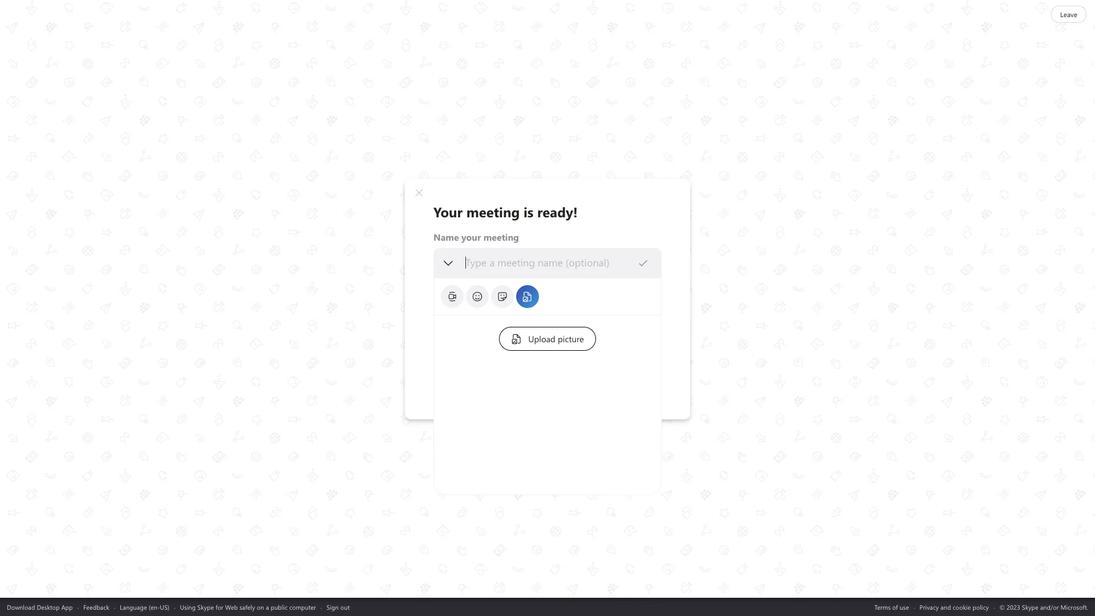 Task type: locate. For each thing, give the bounding box(es) containing it.
for
[[216, 603, 223, 611]]

privacy and cookie policy
[[920, 603, 989, 611]]

sign out link
[[327, 603, 350, 611]]

skype
[[197, 603, 214, 611]]

using
[[180, 603, 196, 611]]

using skype for web safely on a public computer
[[180, 603, 316, 611]]

download
[[7, 603, 35, 611]]

terms of use link
[[875, 603, 910, 611]]

feedback link
[[83, 603, 109, 611]]

language (en-us) link
[[120, 603, 170, 611]]

tab list
[[440, 284, 653, 309]]

using skype for web safely on a public computer link
[[180, 603, 316, 611]]

safely
[[240, 603, 255, 611]]

a
[[266, 603, 269, 611]]

language (en-us)
[[120, 603, 170, 611]]

sign out
[[327, 603, 350, 611]]

out
[[341, 603, 350, 611]]

language
[[120, 603, 147, 611]]

web
[[225, 603, 238, 611]]

(en-
[[149, 603, 160, 611]]

desktop
[[37, 603, 60, 611]]



Task type: vqa. For each thing, say whether or not it's contained in the screenshot.
topmost YOUR
no



Task type: describe. For each thing, give the bounding box(es) containing it.
use
[[900, 603, 910, 611]]

app
[[61, 603, 73, 611]]

sign
[[327, 603, 339, 611]]

Type a meeting name (optional) text field
[[465, 256, 638, 269]]

and
[[941, 603, 951, 611]]

feedback
[[83, 603, 109, 611]]

us)
[[160, 603, 170, 611]]

download desktop app
[[7, 603, 73, 611]]

privacy and cookie policy link
[[920, 603, 989, 611]]

of
[[893, 603, 898, 611]]

terms of use
[[875, 603, 910, 611]]

on
[[257, 603, 264, 611]]

policy
[[973, 603, 989, 611]]

terms
[[875, 603, 891, 611]]

computer
[[289, 603, 316, 611]]

privacy
[[920, 603, 939, 611]]

public
[[271, 603, 288, 611]]

download desktop app link
[[7, 603, 73, 611]]

cookie
[[953, 603, 971, 611]]



